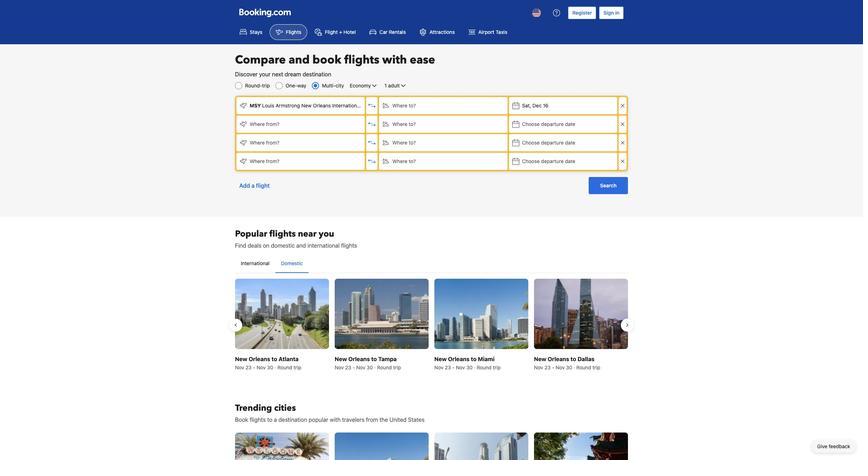 Task type: vqa. For each thing, say whether or not it's contained in the screenshot.
8 December 2023 CHECKBOX
no



Task type: describe. For each thing, give the bounding box(es) containing it.
- for new orleans to atlanta
[[253, 365, 255, 371]]

hotel
[[344, 29, 356, 35]]

date for choose departure date popup button associated with 2nd where from? popup button from the top
[[566, 158, 576, 164]]

new orleans to miami image
[[435, 279, 529, 350]]

· for miami
[[474, 365, 476, 371]]

departure for choose departure date popup button for 2nd where from? popup button from the bottom
[[542, 121, 564, 127]]

flights up domestic
[[270, 229, 296, 240]]

popular
[[309, 417, 329, 424]]

compare
[[235, 52, 286, 68]]

where from? button
[[237, 134, 365, 152]]

airport taxis
[[479, 29, 508, 35]]

near
[[298, 229, 317, 240]]

16
[[544, 103, 549, 109]]

flights right international
[[341, 243, 357, 249]]

a inside trending cities book flights to a destination popular with travelers from the united states
[[274, 417, 277, 424]]

3 choose from the top
[[523, 158, 540, 164]]

from? inside dropdown button
[[266, 140, 280, 146]]

5 nov from the left
[[435, 365, 444, 371]]

flights inside trending cities book flights to a destination popular with travelers from the united states
[[250, 417, 266, 424]]

flights
[[286, 29, 302, 35]]

sat, dec 16 button
[[509, 97, 618, 114]]

car
[[380, 29, 388, 35]]

· for atlanta
[[275, 365, 276, 371]]

destination inside trending cities book flights to a destination popular with travelers from the united states
[[279, 417, 307, 424]]

msy louis armstrong new orleans international airport
[[250, 103, 379, 109]]

you
[[319, 229, 335, 240]]

new orleans to dallas nov 23 - nov 30 · round trip
[[535, 357, 601, 371]]

car rentals link
[[364, 24, 412, 40]]

where to? for 2nd where from? popup button from the bottom
[[393, 121, 416, 127]]

departure for choose departure date popup button associated with 2nd where from? popup button from the top
[[542, 158, 564, 164]]

to inside trending cities book flights to a destination popular with travelers from the united states
[[267, 417, 273, 424]]

to for dallas
[[571, 357, 577, 363]]

round for tampa
[[377, 365, 392, 371]]

8 nov from the left
[[556, 365, 565, 371]]

armstrong
[[276, 103, 300, 109]]

new orleans to atlanta nov 23 - nov 30 · round trip
[[235, 357, 302, 371]]

add a flight
[[240, 183, 270, 189]]

where to? button for choose departure date dropdown button
[[380, 134, 508, 152]]

atlanta
[[279, 357, 299, 363]]

with inside compare and book flights with ease discover your next dream destination
[[383, 52, 407, 68]]

attractions link
[[414, 24, 461, 40]]

new for new orleans to tampa
[[335, 357, 347, 363]]

taxis
[[496, 29, 508, 35]]

give
[[818, 444, 828, 450]]

give feedback
[[818, 444, 851, 450]]

msy
[[250, 103, 261, 109]]

where to? button for choose
[[380, 116, 508, 133]]

where inside dropdown button
[[250, 140, 265, 146]]

1
[[385, 83, 387, 89]]

choose departure date button for 2nd where from? popup button from the top
[[509, 153, 618, 170]]

new for new orleans to atlanta
[[235, 357, 248, 363]]

flight + hotel
[[325, 29, 356, 35]]

+
[[339, 29, 343, 35]]

adult
[[389, 83, 400, 89]]

round-
[[245, 83, 262, 89]]

from
[[366, 417, 378, 424]]

popular flights near you find deals on domestic and international flights
[[235, 229, 357, 249]]

add
[[240, 183, 250, 189]]

give feedback button
[[812, 441, 857, 454]]

in
[[616, 10, 620, 16]]

trending cities book flights to a destination popular with travelers from the united states
[[235, 403, 425, 424]]

discover
[[235, 71, 258, 78]]

1 nov from the left
[[235, 365, 244, 371]]

tab list containing international
[[235, 255, 629, 274]]

departure for choose departure date dropdown button
[[542, 140, 564, 146]]

1 from? from the top
[[266, 121, 280, 127]]

states
[[408, 417, 425, 424]]

next
[[272, 71, 283, 78]]

stays
[[250, 29, 263, 35]]

1 vertical spatial airport
[[363, 103, 379, 109]]

register
[[573, 10, 593, 16]]

- for new orleans to tampa
[[353, 365, 355, 371]]

with inside trending cities book flights to a destination popular with travelers from the united states
[[330, 417, 341, 424]]

sat,
[[523, 103, 532, 109]]

trip for new orleans to tampa
[[394, 365, 401, 371]]

louis
[[262, 103, 275, 109]]

where to? for 2nd where from? popup button from the top
[[393, 158, 416, 164]]

4 nov from the left
[[357, 365, 366, 371]]

- for new orleans to miami
[[453, 365, 455, 371]]

dream
[[285, 71, 301, 78]]

choose inside dropdown button
[[523, 140, 540, 146]]

where to? button for choose departure date popup button associated with 2nd where from? popup button from the top
[[380, 153, 508, 170]]

orleans down multi-
[[313, 103, 331, 109]]

economy
[[350, 83, 371, 89]]

book
[[235, 417, 248, 424]]

register link
[[569, 6, 597, 19]]

flight + hotel link
[[309, 24, 362, 40]]

deals
[[248, 243, 262, 249]]

car rentals
[[380, 29, 406, 35]]

23 for new orleans to dallas
[[545, 365, 551, 371]]

7 nov from the left
[[535, 365, 544, 371]]

search button
[[589, 177, 629, 195]]

23 for new orleans to tampa
[[346, 365, 352, 371]]

23 for new orleans to atlanta
[[246, 365, 252, 371]]

where from? for 2nd where from? popup button from the bottom
[[250, 121, 280, 127]]

to? for sat, where to? popup button
[[409, 103, 416, 109]]

on
[[263, 243, 270, 249]]

new orleans to atlanta image
[[235, 279, 329, 350]]



Task type: locate. For each thing, give the bounding box(es) containing it.
round-trip
[[245, 83, 270, 89]]

1 horizontal spatial airport
[[479, 29, 495, 35]]

4 - from the left
[[552, 365, 555, 371]]

2 choose departure date from the top
[[523, 140, 576, 146]]

way
[[298, 83, 307, 89]]

30 inside new orleans to atlanta nov 23 - nov 30 · round trip
[[267, 365, 274, 371]]

3 where from? from the top
[[250, 158, 280, 164]]

30 for tampa
[[367, 365, 373, 371]]

trip down tampa
[[394, 365, 401, 371]]

2 vertical spatial choose departure date
[[523, 158, 576, 164]]

multi-city
[[322, 83, 344, 89]]

flights link
[[270, 24, 308, 40]]

flight
[[325, 29, 338, 35]]

trip inside new orleans to tampa nov 23 - nov 30 · round trip
[[394, 365, 401, 371]]

3 round from the left
[[477, 365, 492, 371]]

30
[[267, 365, 274, 371], [367, 365, 373, 371], [467, 365, 473, 371], [567, 365, 573, 371]]

choose departure date button
[[509, 134, 618, 152]]

dallas
[[578, 357, 595, 363]]

where from? for where from? dropdown button
[[250, 140, 280, 146]]

round for atlanta
[[278, 365, 292, 371]]

3 nov from the left
[[335, 365, 344, 371]]

2 where to? button from the top
[[380, 153, 508, 170]]

1 vertical spatial choose departure date button
[[509, 153, 618, 170]]

1 vertical spatial date
[[566, 140, 576, 146]]

3 · from the left
[[474, 365, 476, 371]]

· inside new orleans to atlanta nov 23 - nov 30 · round trip
[[275, 365, 276, 371]]

1 vertical spatial and
[[297, 243, 306, 249]]

23 for new orleans to miami
[[445, 365, 451, 371]]

attractions
[[430, 29, 455, 35]]

orleans inside new orleans to miami nov 23 - nov 30 · round trip
[[448, 357, 470, 363]]

-
[[253, 365, 255, 371], [353, 365, 355, 371], [453, 365, 455, 371], [552, 365, 555, 371]]

to for atlanta
[[272, 357, 278, 363]]

nov
[[235, 365, 244, 371], [257, 365, 266, 371], [335, 365, 344, 371], [357, 365, 366, 371], [435, 365, 444, 371], [456, 365, 466, 371], [535, 365, 544, 371], [556, 365, 565, 371]]

0 vertical spatial choose departure date button
[[509, 116, 618, 133]]

trip for new orleans to atlanta
[[294, 365, 302, 371]]

where
[[393, 103, 408, 109], [250, 121, 265, 127], [393, 121, 408, 127], [250, 140, 265, 146], [393, 140, 408, 146], [250, 158, 265, 164], [393, 158, 408, 164]]

city
[[336, 83, 344, 89]]

round down atlanta at the left of the page
[[278, 365, 292, 371]]

where from? button down where from? dropdown button
[[237, 153, 365, 170]]

to inside new orleans to dallas nov 23 - nov 30 · round trip
[[571, 357, 577, 363]]

departure inside dropdown button
[[542, 140, 564, 146]]

1 horizontal spatial with
[[383, 52, 407, 68]]

0 horizontal spatial airport
[[363, 103, 379, 109]]

to inside new orleans to tampa nov 23 - nov 30 · round trip
[[372, 357, 377, 363]]

23 inside new orleans to tampa nov 23 - nov 30 · round trip
[[346, 365, 352, 371]]

1 choose from the top
[[523, 121, 540, 127]]

one-
[[286, 83, 298, 89]]

trending
[[235, 403, 272, 415]]

- inside new orleans to atlanta nov 23 - nov 30 · round trip
[[253, 365, 255, 371]]

where to? button for sat,
[[380, 97, 508, 114]]

destination inside compare and book flights with ease discover your next dream destination
[[303, 71, 332, 78]]

round inside new orleans to dallas nov 23 - nov 30 · round trip
[[577, 365, 592, 371]]

3 date from the top
[[566, 158, 576, 164]]

·
[[275, 365, 276, 371], [375, 365, 376, 371], [474, 365, 476, 371], [574, 365, 576, 371]]

1 - from the left
[[253, 365, 255, 371]]

to for tampa
[[372, 357, 377, 363]]

the
[[380, 417, 388, 424]]

where to? button
[[380, 97, 508, 114], [380, 116, 508, 133]]

6 nov from the left
[[456, 365, 466, 371]]

4 23 from the left
[[545, 365, 551, 371]]

orleans for new orleans to tampa
[[349, 357, 370, 363]]

2 choose from the top
[[523, 140, 540, 146]]

rentals
[[389, 29, 406, 35]]

travelers
[[342, 417, 365, 424]]

2 · from the left
[[375, 365, 376, 371]]

new inside new orleans to atlanta nov 23 - nov 30 · round trip
[[235, 357, 248, 363]]

1 choose departure date from the top
[[523, 121, 576, 127]]

round inside new orleans to miami nov 23 - nov 30 · round trip
[[477, 365, 492, 371]]

orleans inside new orleans to tampa nov 23 - nov 30 · round trip
[[349, 357, 370, 363]]

stays link
[[234, 24, 269, 40]]

30 for atlanta
[[267, 365, 274, 371]]

1 date from the top
[[566, 121, 576, 127]]

orleans left dallas
[[548, 357, 570, 363]]

1 departure from the top
[[542, 121, 564, 127]]

trip for new orleans to dallas
[[593, 365, 601, 371]]

2 where to? from the top
[[393, 121, 416, 127]]

trip down atlanta at the left of the page
[[294, 365, 302, 371]]

2 departure from the top
[[542, 140, 564, 146]]

0 vertical spatial where from? button
[[237, 116, 365, 133]]

1 vertical spatial with
[[330, 417, 341, 424]]

to? for where to? dropdown button related to choose departure date dropdown button
[[409, 140, 416, 146]]

1 30 from the left
[[267, 365, 274, 371]]

sign in
[[604, 10, 620, 16]]

1 23 from the left
[[246, 365, 252, 371]]

0 vertical spatial destination
[[303, 71, 332, 78]]

2 vertical spatial date
[[566, 158, 576, 164]]

where from? for 2nd where from? popup button from the top
[[250, 158, 280, 164]]

to? for choose departure date popup button associated with 2nd where from? popup button from the top where to? dropdown button
[[409, 158, 416, 164]]

orleans inside new orleans to dallas nov 23 - nov 30 · round trip
[[548, 357, 570, 363]]

airport down the economy
[[363, 103, 379, 109]]

1 vertical spatial where from?
[[250, 140, 280, 146]]

book
[[313, 52, 342, 68]]

0 vertical spatial choose departure date
[[523, 121, 576, 127]]

3 to? from the top
[[409, 140, 416, 146]]

date for choose departure date popup button for 2nd where from? popup button from the bottom
[[566, 121, 576, 127]]

choose departure date button for 2nd where from? popup button from the bottom
[[509, 116, 618, 133]]

1 where to? button from the top
[[380, 97, 508, 114]]

· inside new orleans to tampa nov 23 - nov 30 · round trip
[[375, 365, 376, 371]]

add a flight button
[[235, 177, 274, 195]]

trip down miami
[[493, 365, 501, 371]]

and down near
[[297, 243, 306, 249]]

to? for choose's where to? popup button
[[409, 121, 416, 127]]

· inside new orleans to miami nov 23 - nov 30 · round trip
[[474, 365, 476, 371]]

and inside compare and book flights with ease discover your next dream destination
[[289, 52, 310, 68]]

30 inside new orleans to dallas nov 23 - nov 30 · round trip
[[567, 365, 573, 371]]

orleans for new orleans to miami
[[448, 357, 470, 363]]

30 inside new orleans to miami nov 23 - nov 30 · round trip
[[467, 365, 473, 371]]

flights up the economy
[[345, 52, 380, 68]]

to left atlanta at the left of the page
[[272, 357, 278, 363]]

airport taxis link
[[463, 24, 514, 40]]

new orleans to tampa nov 23 - nov 30 · round trip
[[335, 357, 401, 371]]

1 vertical spatial choose
[[523, 140, 540, 146]]

1 adult
[[385, 83, 400, 89]]

flights inside compare and book flights with ease discover your next dream destination
[[345, 52, 380, 68]]

30 for dallas
[[567, 365, 573, 371]]

new inside new orleans to dallas nov 23 - nov 30 · round trip
[[535, 357, 547, 363]]

to inside new orleans to atlanta nov 23 - nov 30 · round trip
[[272, 357, 278, 363]]

0 horizontal spatial with
[[330, 417, 341, 424]]

2 where from? from the top
[[250, 140, 280, 146]]

23 inside new orleans to atlanta nov 23 - nov 30 · round trip
[[246, 365, 252, 371]]

where to? for where from? dropdown button
[[393, 140, 416, 146]]

0 vertical spatial where to? button
[[380, 97, 508, 114]]

destination down the 'cities'
[[279, 417, 307, 424]]

1 where from? from the top
[[250, 121, 280, 127]]

domestic
[[281, 261, 303, 267]]

one-way
[[286, 83, 307, 89]]

0 vertical spatial airport
[[479, 29, 495, 35]]

sign
[[604, 10, 615, 16]]

new orleans to tampa image
[[335, 279, 429, 350]]

2 to? from the top
[[409, 121, 416, 127]]

international
[[308, 243, 340, 249]]

new orleans to miami nov 23 - nov 30 · round trip
[[435, 357, 501, 371]]

airport
[[479, 29, 495, 35], [363, 103, 379, 109]]

2 23 from the left
[[346, 365, 352, 371]]

2 round from the left
[[377, 365, 392, 371]]

- inside new orleans to miami nov 23 - nov 30 · round trip
[[453, 365, 455, 371]]

booking.com logo image
[[240, 8, 291, 17], [240, 8, 291, 17]]

international
[[332, 103, 361, 109], [241, 261, 270, 267]]

0 vertical spatial where to? button
[[380, 134, 508, 152]]

and inside 'popular flights near you find deals on domestic and international flights'
[[297, 243, 306, 249]]

trip for new orleans to miami
[[493, 365, 501, 371]]

1 vertical spatial where from? button
[[237, 153, 365, 170]]

choose departure date inside dropdown button
[[523, 140, 576, 146]]

to left dallas
[[571, 357, 577, 363]]

1 vertical spatial choose departure date
[[523, 140, 576, 146]]

1 where to? from the top
[[393, 103, 416, 109]]

1 round from the left
[[278, 365, 292, 371]]

2 date from the top
[[566, 140, 576, 146]]

united
[[390, 417, 407, 424]]

1 vertical spatial destination
[[279, 417, 307, 424]]

departure
[[542, 121, 564, 127], [542, 140, 564, 146], [542, 158, 564, 164]]

orleans left miami
[[448, 357, 470, 363]]

2 where to? button from the top
[[380, 116, 508, 133]]

where to?
[[393, 103, 416, 109], [393, 121, 416, 127], [393, 140, 416, 146], [393, 158, 416, 164]]

30 inside new orleans to tampa nov 23 - nov 30 · round trip
[[367, 365, 373, 371]]

1 where from? button from the top
[[237, 116, 365, 133]]

- inside new orleans to dallas nov 23 - nov 30 · round trip
[[552, 365, 555, 371]]

ease
[[410, 52, 436, 68]]

4 · from the left
[[574, 365, 576, 371]]

- for new orleans to dallas
[[552, 365, 555, 371]]

· for dallas
[[574, 365, 576, 371]]

3 - from the left
[[453, 365, 455, 371]]

flights down trending
[[250, 417, 266, 424]]

0 vertical spatial choose
[[523, 121, 540, 127]]

with right popular
[[330, 417, 341, 424]]

trip inside new orleans to miami nov 23 - nov 30 · round trip
[[493, 365, 501, 371]]

2 vertical spatial departure
[[542, 158, 564, 164]]

new
[[302, 103, 312, 109], [235, 357, 248, 363], [335, 357, 347, 363], [435, 357, 447, 363], [535, 357, 547, 363]]

1 · from the left
[[275, 365, 276, 371]]

trip down dallas
[[593, 365, 601, 371]]

1 vertical spatial departure
[[542, 140, 564, 146]]

30 for miami
[[467, 365, 473, 371]]

multi-
[[322, 83, 336, 89]]

2 nov from the left
[[257, 365, 266, 371]]

0 vertical spatial where from?
[[250, 121, 280, 127]]

international inside button
[[241, 261, 270, 267]]

orleans inside new orleans to atlanta nov 23 - nov 30 · round trip
[[249, 357, 270, 363]]

4 round from the left
[[577, 365, 592, 371]]

date inside dropdown button
[[566, 140, 576, 146]]

0 vertical spatial and
[[289, 52, 310, 68]]

choose
[[523, 121, 540, 127], [523, 140, 540, 146], [523, 158, 540, 164]]

flights
[[345, 52, 380, 68], [270, 229, 296, 240], [341, 243, 357, 249], [250, 417, 266, 424]]

a inside button
[[252, 183, 255, 189]]

international down 'deals'
[[241, 261, 270, 267]]

3 30 from the left
[[467, 365, 473, 371]]

round down tampa
[[377, 365, 392, 371]]

with up "adult" at the left top
[[383, 52, 407, 68]]

new for new orleans to miami
[[435, 357, 447, 363]]

and
[[289, 52, 310, 68], [297, 243, 306, 249]]

region
[[230, 276, 634, 375]]

to inside new orleans to miami nov 23 - nov 30 · round trip
[[471, 357, 477, 363]]

new inside new orleans to tampa nov 23 - nov 30 · round trip
[[335, 357, 347, 363]]

1 vertical spatial from?
[[266, 140, 280, 146]]

new inside new orleans to miami nov 23 - nov 30 · round trip
[[435, 357, 447, 363]]

2 vertical spatial where from?
[[250, 158, 280, 164]]

choose departure date
[[523, 121, 576, 127], [523, 140, 576, 146], [523, 158, 576, 164]]

· inside new orleans to dallas nov 23 - nov 30 · round trip
[[574, 365, 576, 371]]

choose departure date button down choose departure date dropdown button
[[509, 153, 618, 170]]

to
[[272, 357, 278, 363], [372, 357, 377, 363], [471, 357, 477, 363], [571, 357, 577, 363], [267, 417, 273, 424]]

1 choose departure date button from the top
[[509, 116, 618, 133]]

popular
[[235, 229, 268, 240]]

new orleans to dallas image
[[535, 279, 629, 350]]

0 horizontal spatial a
[[252, 183, 255, 189]]

round for dallas
[[577, 365, 592, 371]]

3 where to? from the top
[[393, 140, 416, 146]]

3 choose departure date from the top
[[523, 158, 576, 164]]

2 vertical spatial choose
[[523, 158, 540, 164]]

round
[[278, 365, 292, 371], [377, 365, 392, 371], [477, 365, 492, 371], [577, 365, 592, 371]]

1 to? from the top
[[409, 103, 416, 109]]

2 30 from the left
[[367, 365, 373, 371]]

a right add
[[252, 183, 255, 189]]

0 horizontal spatial international
[[241, 261, 270, 267]]

round inside new orleans to tampa nov 23 - nov 30 · round trip
[[377, 365, 392, 371]]

0 vertical spatial date
[[566, 121, 576, 127]]

date for choose departure date dropdown button
[[566, 140, 576, 146]]

0 vertical spatial departure
[[542, 121, 564, 127]]

tab list
[[235, 255, 629, 274]]

and up the 'dream'
[[289, 52, 310, 68]]

find
[[235, 243, 246, 249]]

round down dallas
[[577, 365, 592, 371]]

cities
[[274, 403, 296, 415]]

0 vertical spatial a
[[252, 183, 255, 189]]

1 horizontal spatial a
[[274, 417, 277, 424]]

3 23 from the left
[[445, 365, 451, 371]]

to left tampa
[[372, 357, 377, 363]]

airport left the taxis at the right top of the page
[[479, 29, 495, 35]]

tampa
[[379, 357, 397, 363]]

flight
[[256, 183, 270, 189]]

a down the 'cities'
[[274, 417, 277, 424]]

orleans for new orleans to dallas
[[548, 357, 570, 363]]

to left miami
[[471, 357, 477, 363]]

23 inside new orleans to dallas nov 23 - nov 30 · round trip
[[545, 365, 551, 371]]

domestic button
[[276, 255, 309, 273]]

dec
[[533, 103, 542, 109]]

3 from? from the top
[[266, 158, 280, 164]]

round inside new orleans to atlanta nov 23 - nov 30 · round trip
[[278, 365, 292, 371]]

0 vertical spatial from?
[[266, 121, 280, 127]]

miami
[[478, 357, 495, 363]]

trip inside new orleans to dallas nov 23 - nov 30 · round trip
[[593, 365, 601, 371]]

2 vertical spatial from?
[[266, 158, 280, 164]]

feedback
[[830, 444, 851, 450]]

destination up multi-
[[303, 71, 332, 78]]

orleans left tampa
[[349, 357, 370, 363]]

compare and book flights with ease discover your next dream destination
[[235, 52, 436, 78]]

search
[[601, 183, 617, 189]]

1 vertical spatial where to? button
[[380, 153, 508, 170]]

where from? button
[[237, 116, 365, 133], [237, 153, 365, 170]]

choose departure date button up choose departure date dropdown button
[[509, 116, 618, 133]]

4 where to? from the top
[[393, 158, 416, 164]]

where to? button
[[380, 134, 508, 152], [380, 153, 508, 170]]

new for new orleans to dallas
[[535, 357, 547, 363]]

orleans
[[313, 103, 331, 109], [249, 357, 270, 363], [349, 357, 370, 363], [448, 357, 470, 363], [548, 357, 570, 363]]

1 where to? button from the top
[[380, 134, 508, 152]]

sat, dec 16
[[523, 103, 549, 109]]

to down trending
[[267, 417, 273, 424]]

your
[[259, 71, 271, 78]]

choose departure date for choose departure date popup button for 2nd where from? popup button from the bottom
[[523, 121, 576, 127]]

orleans for new orleans to atlanta
[[249, 357, 270, 363]]

where from? inside where from? dropdown button
[[250, 140, 280, 146]]

- inside new orleans to tampa nov 23 - nov 30 · round trip
[[353, 365, 355, 371]]

1 vertical spatial a
[[274, 417, 277, 424]]

1 horizontal spatial international
[[332, 103, 361, 109]]

round down miami
[[477, 365, 492, 371]]

round for miami
[[477, 365, 492, 371]]

domestic
[[271, 243, 295, 249]]

4 to? from the top
[[409, 158, 416, 164]]

0 vertical spatial international
[[332, 103, 361, 109]]

orleans left atlanta at the left of the page
[[249, 357, 270, 363]]

where from?
[[250, 121, 280, 127], [250, 140, 280, 146], [250, 158, 280, 164]]

region containing new orleans to atlanta
[[230, 276, 634, 375]]

sign in link
[[600, 6, 624, 19]]

3 departure from the top
[[542, 158, 564, 164]]

2 choose departure date button from the top
[[509, 153, 618, 170]]

2 where from? button from the top
[[237, 153, 365, 170]]

to for miami
[[471, 357, 477, 363]]

· for tampa
[[375, 365, 376, 371]]

0 vertical spatial with
[[383, 52, 407, 68]]

1 adult button
[[384, 82, 408, 90]]

international button
[[235, 255, 276, 273]]

choose departure date for choose departure date popup button associated with 2nd where from? popup button from the top
[[523, 158, 576, 164]]

23 inside new orleans to miami nov 23 - nov 30 · round trip
[[445, 365, 451, 371]]

4 30 from the left
[[567, 365, 573, 371]]

choose departure date for choose departure date dropdown button
[[523, 140, 576, 146]]

1 vertical spatial international
[[241, 261, 270, 267]]

international down "city"
[[332, 103, 361, 109]]

trip down your
[[262, 83, 270, 89]]

where from? button up where from? dropdown button
[[237, 116, 365, 133]]

2 - from the left
[[353, 365, 355, 371]]

a
[[252, 183, 255, 189], [274, 417, 277, 424]]

2 from? from the top
[[266, 140, 280, 146]]

1 vertical spatial where to? button
[[380, 116, 508, 133]]

trip inside new orleans to atlanta nov 23 - nov 30 · round trip
[[294, 365, 302, 371]]



